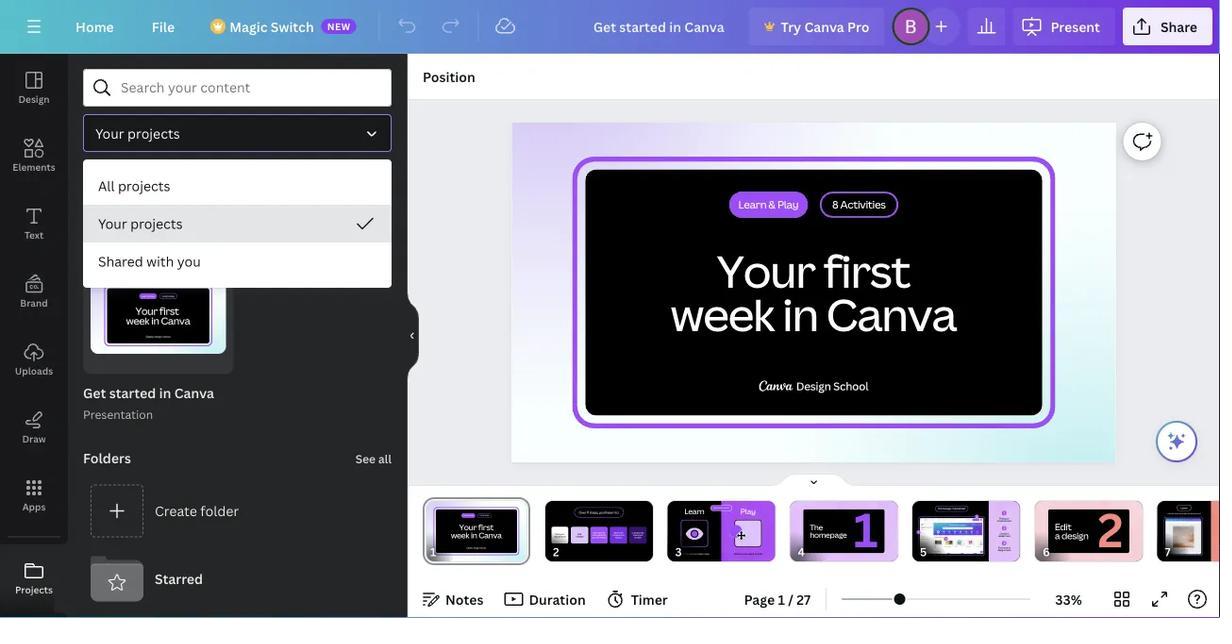 Task type: locate. For each thing, give the bounding box(es) containing it.
how right learn
[[705, 553, 710, 556]]

2 vertical spatial canva
[[174, 384, 214, 402]]

your inside select ownership filter button
[[95, 124, 124, 142]]

in right started
[[159, 384, 171, 402]]

1 horizontal spatial get
[[593, 532, 597, 535]]

create
[[155, 502, 197, 520], [1000, 532, 1008, 535]]

canva inside get started in canva presentation
[[174, 384, 214, 402]]

starred
[[155, 570, 203, 588]]

how left to
[[1179, 513, 1182, 515]]

1 horizontal spatial create
[[1000, 532, 1008, 535]]

0 vertical spatial your
[[1005, 517, 1010, 520]]

1 vertical spatial 27
[[797, 590, 811, 608]]

27 right /
[[797, 590, 811, 608]]

1 vertical spatial see all button
[[354, 439, 394, 477]]

pro
[[848, 17, 870, 35]]

get started in canva group
[[83, 258, 234, 424]]

share
[[633, 534, 639, 537]]

elements button
[[0, 122, 68, 190]]

33%
[[1056, 590, 1082, 608]]

side panel tab list
[[0, 54, 68, 613]]

projects up recent
[[997, 520, 1006, 523]]

1 see all from the top
[[356, 232, 392, 247]]

all for folders
[[378, 451, 392, 467]]

1 vertical spatial your projects
[[98, 215, 183, 233]]

interact
[[734, 553, 742, 556]]

publish
[[634, 536, 641, 539]]

a right the around in the bottom of the page
[[576, 535, 577, 538]]

1 see from the top
[[356, 232, 376, 247]]

1 see all button from the top
[[354, 220, 394, 258]]

all for designs
[[378, 232, 392, 247]]

here
[[1007, 520, 1012, 523], [1006, 535, 1011, 538], [1006, 549, 1011, 552]]

starred button
[[83, 545, 392, 613]]

in right the week
[[783, 285, 818, 344]]

0 vertical spatial see
[[356, 232, 376, 247]]

0 vertical spatial how
[[1179, 513, 1182, 515]]

how inside button
[[1179, 513, 1182, 515]]

apps button
[[0, 462, 68, 530]]

create up recent
[[1000, 532, 1008, 535]]

1 all from the top
[[378, 232, 392, 247]]

edit a design
[[1055, 521, 1089, 542], [576, 533, 584, 538]]

all
[[378, 232, 392, 247], [378, 451, 392, 467]]

create left folder
[[155, 502, 197, 520]]

and left learn
[[695, 553, 699, 556]]

edit right the around in the bottom of the page
[[578, 533, 582, 536]]

see for folders
[[356, 451, 376, 467]]

your projects down all projects
[[98, 215, 183, 233]]

Select ownership filter button
[[83, 114, 392, 152]]

home
[[76, 17, 114, 35]]

a
[[1055, 530, 1060, 542], [1008, 532, 1009, 535], [576, 535, 577, 538], [687, 553, 688, 556]]

how
[[1179, 513, 1182, 515], [705, 553, 710, 556]]

collaborate,
[[632, 532, 644, 535]]

brand button
[[0, 258, 68, 326]]

3 left "find your projects here create a design here find recent designs here"
[[945, 537, 947, 541]]

with inside work with photos and videos
[[619, 532, 623, 535]]

projects
[[128, 124, 180, 142], [118, 177, 170, 195], [130, 215, 183, 233], [997, 520, 1006, 523]]

0 horizontal spatial with
[[146, 252, 174, 270]]

0 vertical spatial get
[[83, 384, 106, 402]]

create folder
[[155, 502, 239, 520]]

1 vertical spatial how
[[705, 553, 710, 556]]

1 horizontal spatial edit a design
[[1055, 521, 1089, 542]]

canva assistant image
[[1166, 430, 1188, 453]]

edit
[[1055, 521, 1072, 533], [578, 533, 582, 536]]

see all
[[356, 232, 392, 247], [356, 451, 392, 467]]

1 horizontal spatial your
[[1005, 517, 1010, 520]]

0 vertical spatial here
[[1007, 520, 1012, 523]]

edit right "find your projects here create a design here find recent designs here"
[[1055, 521, 1072, 533]]

0 horizontal spatial 27
[[213, 356, 224, 369]]

get for inspired
[[593, 532, 597, 535]]

2 see from the top
[[356, 451, 376, 467]]

in
[[783, 285, 818, 344], [159, 384, 171, 402]]

with left elements
[[592, 534, 596, 537]]

27 inside page 1 / 27 button
[[797, 590, 811, 608]]

get up the presentation
[[83, 384, 106, 402]]

duration button
[[499, 584, 593, 614]]

1 horizontal spatial in
[[783, 285, 818, 344]]

designs
[[998, 549, 1006, 552]]

2 vertical spatial here
[[1006, 549, 1011, 552]]

click
[[1168, 513, 1171, 515]]

happen
[[755, 553, 763, 556]]

get inside the get inspired with elements and templates
[[593, 532, 597, 535]]

uploads button
[[0, 326, 68, 394]]

projects up shared with you
[[130, 215, 183, 233]]

1 vertical spatial create
[[1000, 532, 1008, 535]]

1 vertical spatial see
[[356, 451, 376, 467]]

to
[[1183, 513, 1184, 515]]

1 left of at the left of page
[[188, 356, 194, 369]]

see
[[356, 232, 376, 247], [356, 451, 376, 467]]

with left you
[[146, 252, 174, 270]]

0 vertical spatial 27
[[213, 356, 224, 369]]

0 horizontal spatial create
[[155, 502, 197, 520]]

and inside work with photos and videos
[[620, 534, 624, 537]]

find left the get inspired with elements and templates
[[555, 533, 559, 536]]

projects up designs at the top left
[[118, 177, 170, 195]]

1 horizontal spatial how
[[1179, 513, 1182, 515]]

2 all from the top
[[378, 451, 392, 467]]

0 vertical spatial all
[[378, 232, 392, 247]]

page
[[744, 590, 775, 608]]

it
[[753, 553, 755, 556]]

1 left /
[[778, 590, 785, 608]]

33% button
[[1038, 584, 1100, 614]]

with
[[146, 252, 174, 270], [619, 532, 623, 535], [592, 534, 596, 537]]

0 vertical spatial create
[[155, 502, 197, 520]]

0 horizontal spatial how
[[705, 553, 710, 556]]

week in canva
[[671, 285, 956, 344]]

2 horizontal spatial with
[[619, 532, 623, 535]]

1 horizontal spatial all
[[115, 176, 132, 194]]

magic switch
[[230, 17, 314, 35]]

get left the inspired
[[593, 532, 597, 535]]

1 vertical spatial your
[[98, 215, 127, 233]]

the homepage 1
[[810, 498, 878, 561]]

1 right homepage
[[854, 498, 878, 561]]

recent
[[1004, 546, 1011, 549]]

1 horizontal spatial with
[[592, 534, 596, 537]]

a up recent
[[1008, 532, 1009, 535]]

present button
[[1013, 8, 1116, 45]]

0 horizontal spatial edit a design
[[576, 533, 584, 538]]

0 vertical spatial find
[[1000, 517, 1004, 520]]

design inside "find your projects here create a design here find recent designs here"
[[999, 535, 1005, 538]]

0 horizontal spatial edit
[[578, 533, 582, 536]]

text
[[1198, 513, 1201, 515]]

and right share
[[639, 534, 643, 537]]

your right the way at the bottom of the page
[[560, 533, 564, 536]]

2 left "find your projects here create a design here find recent designs here"
[[976, 514, 978, 519]]

3 up recent
[[1004, 541, 1006, 546]]

first
[[824, 241, 910, 301]]

click and watch how to add, edit and resize text button
[[1158, 501, 1220, 562]]

1 right the homepage 1
[[918, 530, 919, 535]]

2 see all from the top
[[356, 451, 392, 467]]

your inside find your way around
[[560, 533, 564, 536]]

see all button
[[354, 220, 394, 258], [354, 439, 394, 477]]

0 vertical spatial see all button
[[354, 220, 394, 258]]

1 vertical spatial see all
[[356, 451, 392, 467]]

1 vertical spatial in
[[159, 384, 171, 402]]

get
[[83, 384, 106, 402], [593, 532, 597, 535]]

present
[[1051, 17, 1100, 35]]

edit a design right "find your projects here create a design here find recent designs here"
[[1055, 521, 1089, 542]]

design
[[18, 93, 50, 105]]

and left the templates
[[592, 536, 596, 539]]

0 horizontal spatial design
[[577, 535, 584, 538]]

add,
[[1185, 513, 1188, 515]]

1 horizontal spatial 27
[[797, 590, 811, 608]]

27 right of at the left of page
[[213, 356, 224, 369]]

see all for designs
[[356, 232, 392, 247]]

find left recent
[[999, 546, 1003, 549]]

1 vertical spatial get
[[593, 532, 597, 535]]

/
[[788, 590, 794, 608]]

collaborate, share and publish
[[632, 532, 644, 539]]

design right the around in the bottom of the page
[[577, 535, 584, 538]]

2 up recent
[[1004, 526, 1006, 531]]

0 horizontal spatial all
[[98, 177, 115, 195]]

find up recent
[[1000, 517, 1004, 520]]

0 vertical spatial see all
[[356, 232, 392, 247]]

get started in canva presentation
[[83, 384, 214, 423]]

get inside get started in canva presentation
[[83, 384, 106, 402]]

see for designs
[[356, 232, 376, 247]]

projects up all projects
[[128, 124, 180, 142]]

1 vertical spatial here
[[1006, 535, 1011, 538]]

1 horizontal spatial 3
[[1004, 541, 1006, 546]]

1 horizontal spatial design
[[999, 535, 1005, 538]]

1 up "find your projects here create a design here find recent designs here"
[[1004, 511, 1005, 516]]

1 vertical spatial all
[[378, 451, 392, 467]]

your projects up all projects
[[95, 124, 180, 142]]

folder
[[200, 502, 239, 520]]

edit a design right the around in the bottom of the page
[[576, 533, 584, 538]]

2 left click
[[1098, 498, 1124, 561]]

all
[[115, 176, 132, 194], [98, 177, 115, 195]]

0 horizontal spatial in
[[159, 384, 171, 402]]

with inside button
[[146, 252, 174, 270]]

0 vertical spatial your projects
[[95, 124, 180, 142]]

homepage
[[810, 530, 847, 540]]

a inside "find your projects here create a design here find recent designs here"
[[1008, 532, 1009, 535]]

page 1 / 27
[[744, 590, 811, 608]]

all projects
[[98, 177, 170, 195]]

page 1 image
[[423, 501, 530, 562]]

1 inside group
[[188, 356, 194, 369]]

1 vertical spatial your
[[560, 533, 564, 536]]

1 vertical spatial find
[[555, 533, 559, 536]]

duration
[[529, 590, 586, 608]]

find for way
[[555, 533, 559, 536]]

27
[[213, 356, 224, 369], [797, 590, 811, 608]]

around
[[558, 535, 566, 538]]

all inside button
[[98, 177, 115, 195]]

your up recent
[[1005, 517, 1010, 520]]

design up recent
[[999, 535, 1005, 538]]

your
[[95, 124, 124, 142], [98, 215, 127, 233], [717, 241, 815, 301]]

your projects
[[95, 124, 180, 142], [98, 215, 183, 233]]

brand
[[20, 296, 48, 309]]

2 see all button from the top
[[354, 439, 394, 477]]

0 vertical spatial canva
[[805, 17, 845, 35]]

and
[[1172, 513, 1174, 515], [1191, 513, 1194, 515], [620, 534, 624, 537], [639, 534, 643, 537], [592, 536, 596, 539], [695, 553, 699, 556], [743, 553, 747, 556]]

projects button
[[0, 545, 68, 613]]

find inside find your way around
[[555, 533, 559, 536]]

0 horizontal spatial get
[[83, 384, 106, 402]]

with right work
[[619, 532, 623, 535]]

0 horizontal spatial your
[[560, 533, 564, 536]]

your inside "find your projects here create a design here find recent designs here"
[[1005, 517, 1010, 520]]

your for here
[[1005, 517, 1010, 520]]

projects
[[15, 583, 53, 596]]

all inside button
[[115, 176, 132, 194]]

main menu bar
[[0, 0, 1220, 54]]

0 vertical spatial your
[[95, 124, 124, 142]]

design up 33% dropdown button
[[1062, 530, 1089, 542]]

edit
[[1188, 513, 1191, 515]]

and right photos at the bottom
[[620, 534, 624, 537]]

find your way around
[[554, 533, 566, 538]]



Task type: describe. For each thing, give the bounding box(es) containing it.
find your projects here create a design here find recent designs here
[[997, 517, 1012, 552]]

week
[[671, 285, 774, 344]]

see all for folders
[[356, 451, 392, 467]]

get for started
[[83, 384, 106, 402]]

and right edit
[[1191, 513, 1194, 515]]

2 vertical spatial your
[[717, 241, 815, 301]]

videos
[[615, 536, 622, 539]]

photos
[[613, 534, 620, 537]]

and left make
[[743, 553, 747, 556]]

page 1 / 27 button
[[737, 584, 818, 614]]

in inside get started in canva presentation
[[159, 384, 171, 402]]

Design title text field
[[578, 8, 742, 45]]

started
[[109, 384, 156, 402]]

0 vertical spatial in
[[783, 285, 818, 344]]

your projects inside button
[[98, 215, 183, 233]]

your projects inside select ownership filter button
[[95, 124, 180, 142]]

select ownership filter list box
[[83, 167, 392, 280]]

a right "find your projects here create a design here find recent designs here"
[[1055, 530, 1060, 542]]

all button
[[83, 167, 164, 203]]

get inspired with elements and templates
[[592, 532, 606, 539]]

27 inside 1 of 27 group
[[213, 356, 224, 369]]

all for all
[[115, 176, 132, 194]]

apps
[[22, 500, 46, 513]]

with inside the get inspired with elements and templates
[[592, 534, 596, 537]]

your projects option
[[83, 205, 392, 243]]

text
[[24, 228, 44, 241]]

a left video
[[687, 553, 688, 556]]

watch
[[680, 553, 687, 556]]

home link
[[60, 8, 129, 45]]

all for all projects
[[98, 177, 115, 195]]

with for you
[[146, 252, 174, 270]]

your for around
[[560, 533, 564, 536]]

1 of 27
[[188, 356, 224, 369]]

text button
[[0, 190, 68, 258]]

projects inside "find your projects here create a design here find recent designs here"
[[997, 520, 1006, 523]]

canva inside button
[[805, 17, 845, 35]]

templates
[[596, 536, 606, 539]]

switch
[[271, 17, 314, 35]]

folders
[[83, 449, 131, 467]]

2 horizontal spatial design
[[1062, 530, 1089, 542]]

elements
[[597, 534, 606, 537]]

your inside your projects button
[[98, 215, 127, 233]]

your projects button
[[83, 205, 392, 243]]

work with photos and videos
[[613, 532, 624, 539]]

share
[[1161, 17, 1198, 35]]

file button
[[137, 8, 190, 45]]

notes button
[[415, 584, 491, 614]]

1 horizontal spatial edit
[[1055, 521, 1072, 533]]

position button
[[415, 61, 483, 92]]

create folder button
[[83, 477, 392, 545]]

projects inside button
[[118, 177, 170, 195]]

notes
[[446, 590, 484, 608]]

2 horizontal spatial 2
[[1098, 498, 1124, 561]]

2 vertical spatial find
[[999, 546, 1003, 549]]

Page title text field
[[445, 543, 452, 562]]

and inside collaborate, share and publish
[[639, 534, 643, 537]]

learn
[[685, 507, 705, 517]]

try canva pro button
[[749, 8, 885, 45]]

with for photos
[[619, 532, 623, 535]]

projects inside select ownership filter button
[[128, 124, 180, 142]]

1 inside button
[[778, 590, 785, 608]]

try
[[781, 17, 802, 35]]

1 of 27 group
[[83, 258, 234, 374]]

watch a video and learn how interact and make it happen
[[680, 553, 763, 556]]

watch
[[1175, 513, 1179, 515]]

see all button for designs
[[354, 220, 394, 258]]

Search your content search field
[[121, 70, 379, 106]]

uploads
[[15, 364, 53, 377]]

hide pages image
[[769, 473, 859, 488]]

shared with you
[[98, 252, 201, 270]]

0 horizontal spatial 2
[[976, 514, 978, 519]]

new
[[327, 20, 351, 33]]

presentation
[[83, 407, 153, 423]]

timer
[[631, 590, 668, 608]]

elements
[[13, 160, 55, 173]]

draw
[[22, 432, 46, 445]]

file
[[152, 17, 175, 35]]

shared with you option
[[83, 243, 392, 280]]

design button
[[0, 54, 68, 122]]

designs
[[83, 230, 133, 248]]

resize
[[1194, 513, 1198, 515]]

play
[[741, 507, 756, 517]]

timer button
[[601, 584, 676, 614]]

way
[[554, 535, 558, 538]]

click and watch how to add, edit and resize text
[[1168, 513, 1201, 515]]

of
[[197, 356, 210, 369]]

all projects option
[[83, 167, 392, 205]]

shared with you button
[[83, 243, 392, 280]]

create inside button
[[155, 502, 197, 520]]

shared
[[98, 252, 143, 270]]

create inside "find your projects here create a design here find recent designs here"
[[1000, 532, 1008, 535]]

all projects button
[[83, 167, 392, 205]]

and inside the get inspired with elements and templates
[[592, 536, 596, 539]]

you
[[177, 252, 201, 270]]

learn
[[699, 553, 705, 556]]

find for projects
[[1000, 517, 1004, 520]]

0 horizontal spatial 3
[[945, 537, 947, 541]]

1 horizontal spatial 2
[[1004, 526, 1006, 531]]

the
[[810, 523, 823, 533]]

1 vertical spatial canva
[[827, 285, 956, 344]]

video
[[689, 553, 695, 556]]

your first
[[717, 241, 910, 301]]

see all button for folders
[[354, 439, 394, 477]]

projects inside button
[[130, 215, 183, 233]]

position
[[423, 67, 475, 85]]

inspired
[[597, 532, 605, 535]]

hide image
[[407, 291, 419, 381]]

and right click
[[1172, 513, 1174, 515]]

try canva pro
[[781, 17, 870, 35]]

draw button
[[0, 394, 68, 462]]

make
[[747, 553, 753, 556]]

magic
[[230, 17, 268, 35]]



Task type: vqa. For each thing, say whether or not it's contained in the screenshot.
Upgrade in the BUTTON
no



